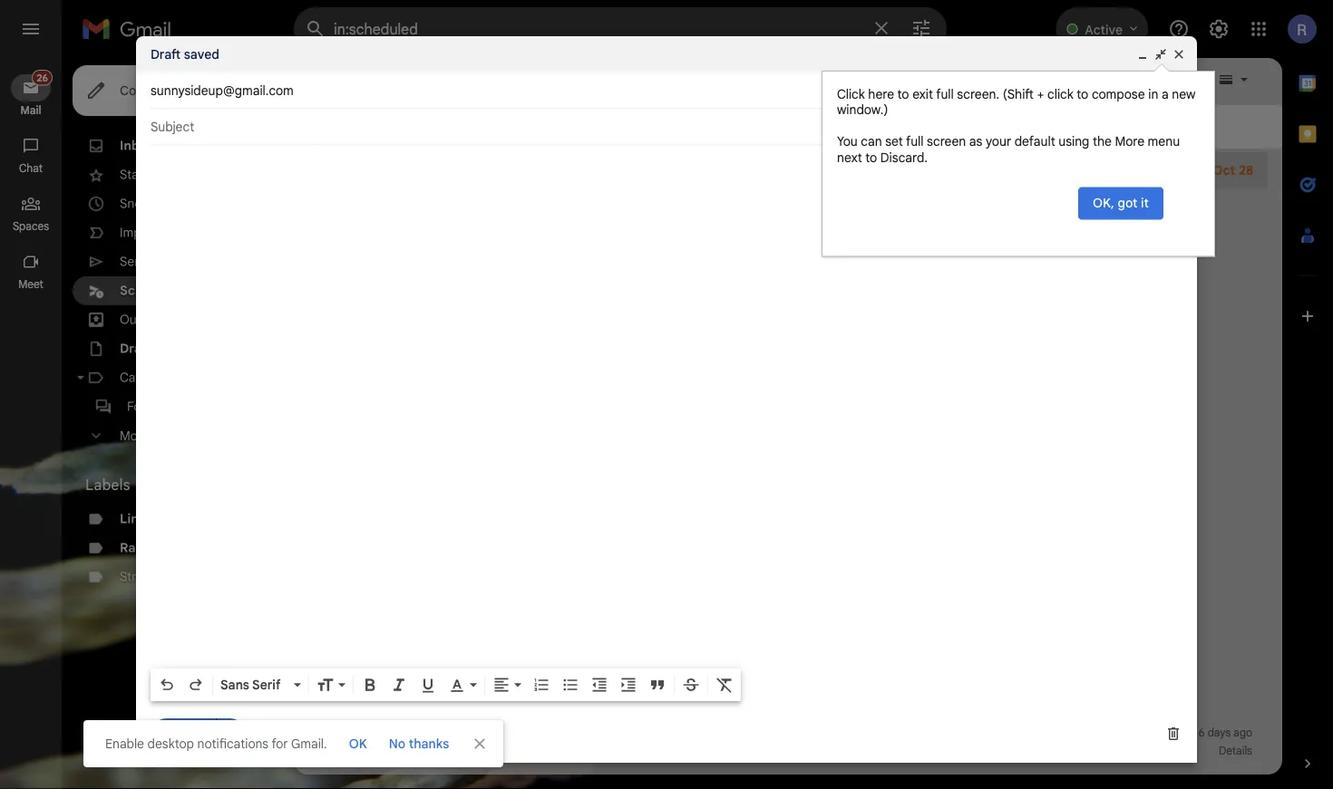 Task type: vqa. For each thing, say whether or not it's contained in the screenshot.
checkbox
no



Task type: locate. For each thing, give the bounding box(es) containing it.
alert dialog
[[822, 63, 1215, 257]]

window.)
[[837, 102, 888, 118]]

the
[[1093, 134, 1112, 150]]

2 gb from the left
[[376, 745, 391, 759]]

0 horizontal spatial gb
[[332, 745, 347, 759]]

more right the
[[1115, 134, 1145, 150]]

spaces
[[13, 220, 49, 234]]

1 horizontal spatial full
[[936, 86, 954, 102]]

sans serif option
[[217, 677, 290, 695]]

menu
[[1148, 134, 1180, 150]]

sans
[[220, 677, 249, 693]]

draft saved
[[151, 46, 219, 62]]

compose
[[120, 83, 176, 98]]

next
[[837, 150, 862, 166]]

oct 28 main content
[[294, 58, 1282, 775]]

got
[[1118, 195, 1138, 211]]

a
[[1162, 86, 1169, 102]]

footer
[[294, 725, 1268, 761]]

1 vertical spatial more
[[120, 428, 149, 444]]

pop out image
[[1154, 47, 1168, 62]]

full right exit
[[936, 86, 954, 102]]

categories link
[[120, 370, 183, 386]]

0 horizontal spatial more
[[120, 428, 149, 444]]

alert
[[29, 42, 1304, 768]]

account
[[1115, 727, 1155, 740]]

1 gb from the left
[[332, 745, 347, 759]]

remove formatting ‪(⌘\)‬ image
[[716, 677, 734, 695]]

indent less ‪(⌘[)‬ image
[[590, 677, 609, 695]]

to inside "you can set full screen as your default using the more menu next to discard."
[[865, 150, 877, 166]]

gb right '15'
[[376, 745, 391, 759]]

numbered list ‪(⌘⇧7)‬ image
[[532, 677, 550, 695]]

underline ‪(⌘u)‬ image
[[419, 677, 437, 696]]

more inside more button
[[120, 428, 149, 444]]

to left exit
[[897, 86, 909, 102]]

important link
[[120, 225, 176, 241]]

Message Body text field
[[151, 154, 1183, 664]]

used
[[394, 745, 418, 759]]

random link
[[120, 541, 170, 556]]

0 vertical spatial more
[[1115, 134, 1145, 150]]

navigation
[[0, 58, 63, 790]]

mail, 26 unread messages image
[[30, 74, 51, 91]]

28
[[1239, 162, 1253, 178]]

no
[[389, 736, 406, 752]]

notifications
[[197, 736, 269, 752]]

starred link
[[120, 167, 163, 183]]

ok
[[349, 736, 367, 752]]

to right click
[[1077, 86, 1089, 102]]

no thanks
[[389, 736, 449, 752]]

gb left of
[[332, 745, 347, 759]]

0 horizontal spatial full
[[906, 134, 924, 150]]

1 horizontal spatial gb
[[376, 745, 391, 759]]

gb
[[332, 745, 347, 759], [376, 745, 391, 759]]

click
[[1048, 86, 1074, 102]]

mail
[[20, 104, 41, 117]]

toggle split pane mode image
[[1217, 71, 1235, 89]]

can
[[861, 134, 882, 150]]

more
[[1115, 134, 1145, 150], [120, 428, 149, 444]]

1 vertical spatial full
[[906, 134, 924, 150]]

more inside "you can set full screen as your default using the more menu next to discard."
[[1115, 134, 1145, 150]]

oct
[[1213, 162, 1236, 178]]

oct 28 row
[[294, 152, 1268, 189]]

labels
[[85, 476, 130, 494]]

full
[[936, 86, 954, 102], [906, 134, 924, 150]]

0 horizontal spatial to
[[865, 150, 877, 166]]

main menu image
[[20, 18, 42, 40]]

details link
[[1219, 745, 1252, 759]]

minimize image
[[1135, 47, 1150, 62]]

stripe link
[[120, 570, 154, 585]]

for
[[272, 736, 288, 752]]

strikethrough ‪(⌘⇧x)‬ image
[[682, 677, 700, 695]]

Subject field
[[151, 118, 1183, 136]]

alert dialog containing click here to exit full screen. (shift + click to compose in a new window.)
[[822, 63, 1215, 257]]

advanced search options image
[[903, 10, 940, 46]]

full inside "you can set full screen as your default using the more menu next to discard."
[[906, 134, 924, 150]]

activity:
[[1157, 727, 1196, 740]]

new
[[1172, 86, 1196, 102]]

sent
[[120, 254, 146, 270]]

15
[[363, 745, 373, 759]]

outbox link
[[120, 312, 163, 328]]

you
[[837, 134, 858, 150]]

0 vertical spatial full
[[936, 86, 954, 102]]

sent link
[[120, 254, 146, 270]]

tab list
[[1282, 58, 1333, 725]]

send button
[[151, 719, 216, 752]]

navigation containing mail
[[0, 58, 63, 790]]

using
[[1059, 134, 1089, 150]]

inbox
[[120, 138, 154, 154]]

footer containing last account activity: 6 days ago
[[294, 725, 1268, 761]]

meet
[[18, 278, 43, 292]]

compose
[[1092, 86, 1145, 102]]

days
[[1208, 727, 1231, 740]]

+
[[1037, 86, 1044, 102]]

1 horizontal spatial more
[[1115, 134, 1145, 150]]

thanks
[[409, 736, 449, 752]]

indent more ‪(⌘])‬ image
[[619, 677, 638, 695]]

2 horizontal spatial to
[[1077, 86, 1089, 102]]

full right 'set' on the right top of the page
[[906, 134, 924, 150]]

snoozed link
[[120, 196, 170, 212]]

more down forums
[[120, 428, 149, 444]]

linkedin
[[120, 511, 173, 527]]

you can set full screen as your default using the more menu next to discard.
[[837, 134, 1180, 166]]

to right next
[[865, 150, 877, 166]]

discard draft ‪(⌘⇧d)‬ image
[[1164, 726, 1183, 744]]



Task type: describe. For each thing, give the bounding box(es) containing it.
26
[[260, 139, 272, 153]]

click here to exit full screen. (shift + click to compose in a new window.)
[[837, 86, 1196, 118]]

screen.
[[957, 86, 1000, 102]]

spaces heading
[[0, 219, 62, 234]]

gmail.
[[291, 736, 327, 752]]

ago
[[1234, 727, 1252, 740]]

0.01
[[308, 745, 330, 759]]

1 horizontal spatial to
[[897, 86, 909, 102]]

draft
[[151, 46, 181, 62]]

settings image
[[1208, 18, 1230, 40]]

scheduled link
[[120, 283, 186, 299]]

here
[[868, 86, 894, 102]]

sans serif
[[220, 677, 281, 693]]

bulleted list ‪(⌘⇧8)‬ image
[[561, 677, 580, 695]]

forums link
[[127, 399, 170, 415]]

click
[[837, 86, 865, 102]]

default
[[1015, 134, 1055, 150]]

sunnysideup@gmail.com
[[151, 83, 294, 98]]

saved
[[184, 46, 219, 62]]

send
[[168, 727, 198, 743]]

last account activity: 6 days ago details
[[1091, 727, 1252, 759]]

drafts link
[[120, 341, 158, 357]]

inbox link
[[120, 138, 154, 154]]

chat
[[19, 162, 43, 175]]

Search in mail search field
[[294, 7, 947, 51]]

details
[[1219, 745, 1252, 759]]

screen
[[927, 134, 966, 150]]

enable
[[105, 736, 144, 752]]

random
[[120, 541, 170, 556]]

undo ‪(⌘z)‬ image
[[158, 677, 176, 695]]

close image
[[1172, 47, 1186, 62]]

it
[[1141, 195, 1149, 211]]

italic ‪(⌘i)‬ image
[[390, 677, 408, 695]]

outbox
[[120, 312, 163, 328]]

scheduled
[[120, 283, 186, 299]]

enable desktop notifications for gmail.
[[105, 736, 327, 752]]

snoozed
[[120, 196, 170, 212]]

linkedin link
[[120, 511, 173, 527]]

ok, got it button
[[1078, 187, 1164, 220]]

0.01 gb of 15 gb used
[[308, 745, 418, 759]]

no thanks link
[[382, 728, 456, 761]]

quote ‪(⌘⇧9)‬ image
[[648, 677, 667, 695]]

6
[[1199, 727, 1205, 740]]

formatting options toolbar
[[151, 669, 741, 702]]

ok, got it
[[1093, 195, 1149, 211]]

forums
[[127, 399, 170, 415]]

as
[[969, 134, 982, 150]]

drafts
[[120, 341, 158, 357]]

full inside "click here to exit full screen. (shift + click to compose in a new window.)"
[[936, 86, 954, 102]]

important
[[120, 225, 176, 241]]

your
[[986, 134, 1011, 150]]

clear search image
[[863, 10, 900, 46]]

more button
[[73, 422, 283, 451]]

alert containing enable desktop notifications for gmail.
[[29, 42, 1304, 768]]

categories
[[120, 370, 183, 386]]

labels heading
[[85, 476, 258, 494]]

draft saved dialog
[[136, 36, 1197, 764]]

search in mail image
[[299, 13, 332, 45]]

in
[[1148, 86, 1158, 102]]

meet heading
[[0, 278, 62, 292]]

oct 28
[[1213, 162, 1253, 178]]

(shift
[[1003, 86, 1034, 102]]

redo ‪(⌘y)‬ image
[[187, 677, 205, 695]]

desktop
[[147, 736, 194, 752]]

set
[[885, 134, 903, 150]]

bold ‪(⌘b)‬ image
[[361, 677, 379, 695]]

last
[[1091, 727, 1112, 740]]

discard.
[[880, 150, 928, 166]]

chat heading
[[0, 161, 62, 176]]

serif
[[252, 677, 281, 693]]

exit
[[912, 86, 933, 102]]

compose button
[[73, 65, 198, 116]]

ok link
[[342, 728, 374, 761]]

mail heading
[[0, 103, 62, 118]]

ok,
[[1093, 195, 1115, 211]]

refresh image
[[363, 71, 381, 89]]

stripe
[[120, 570, 154, 585]]

starred
[[120, 167, 163, 183]]

of
[[350, 745, 360, 759]]

footer inside oct 28 main content
[[294, 725, 1268, 761]]

follow link to manage storage image
[[425, 743, 443, 761]]



